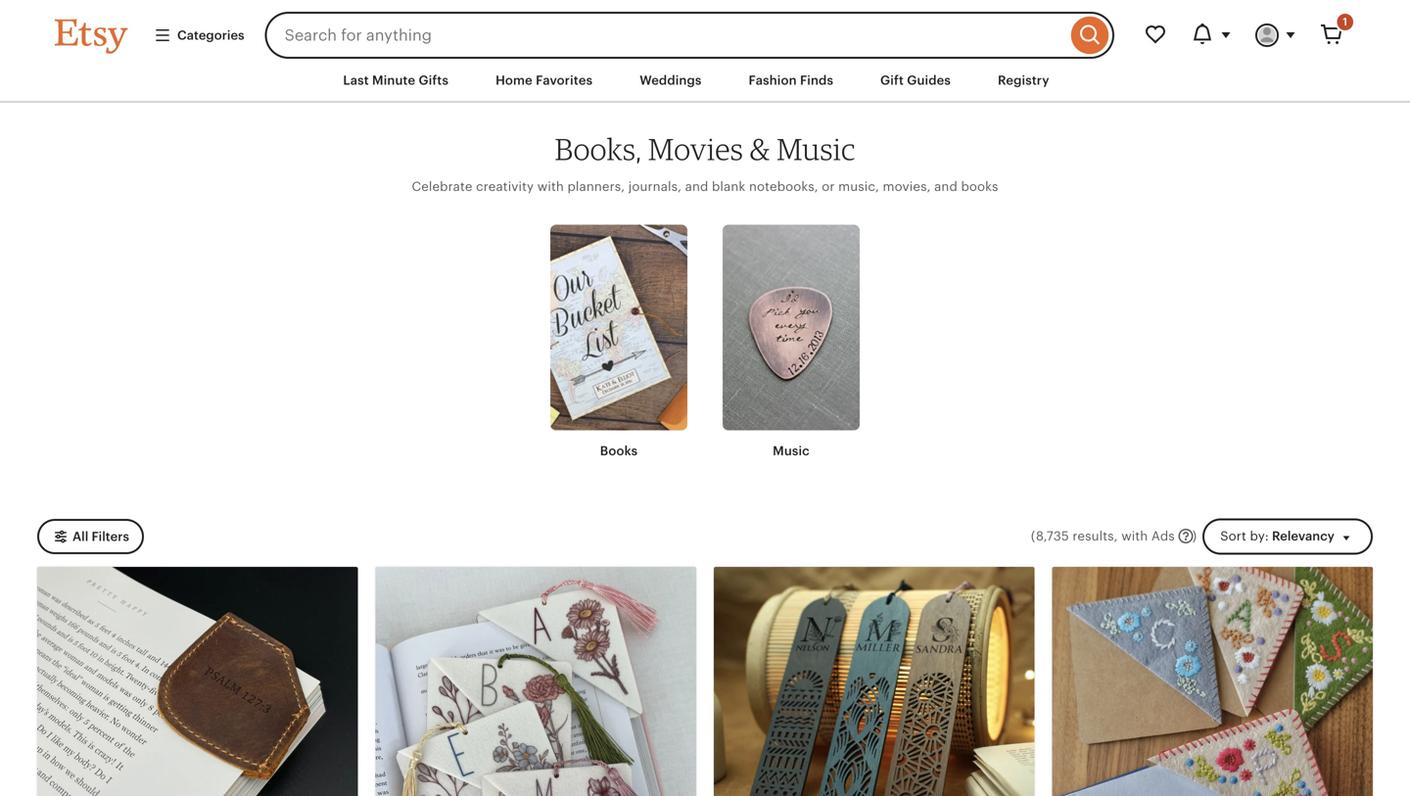 Task type: vqa. For each thing, say whether or not it's contained in the screenshot.
possible, in the bottom right of the page
no



Task type: locate. For each thing, give the bounding box(es) containing it.
notebooks,
[[749, 179, 818, 194]]

gift guides link
[[866, 63, 966, 98]]

0 vertical spatial music
[[777, 131, 855, 167]]

music link
[[723, 225, 860, 460]]

with
[[537, 179, 564, 194], [1121, 529, 1148, 544]]

books,
[[555, 131, 642, 167]]

results,
[[1073, 529, 1118, 544]]

and left 'books'
[[934, 179, 958, 194]]

gift
[[880, 73, 904, 88]]

1 vertical spatial with
[[1121, 529, 1148, 544]]

custom wood bookmarks with tassel, personalized wooden bookmark, unique pattern bookmark engraved, christmas gifts for reader, gift for her image
[[714, 567, 1035, 796]]

)
[[1193, 529, 1197, 544]]

0 vertical spatial with
[[537, 179, 564, 194]]

1 vertical spatial music
[[773, 444, 810, 458]]

menu bar
[[20, 59, 1391, 103]]

( 8,735 results,
[[1031, 529, 1118, 544]]

movies
[[648, 131, 743, 167]]

celebrate creativity with planners, journals, and blank notebooks, or music, movies, and books
[[412, 179, 998, 194]]

2 and from the left
[[934, 179, 958, 194]]

relevancy
[[1272, 529, 1335, 544]]

celebrate
[[412, 179, 473, 194]]

and
[[685, 179, 708, 194], [934, 179, 958, 194]]

books link
[[550, 225, 687, 460]]

Search for anything text field
[[265, 12, 1066, 59]]

registry
[[998, 73, 1049, 88]]

books
[[600, 444, 638, 458]]

1 horizontal spatial with
[[1121, 529, 1148, 544]]

with left planners, in the left top of the page
[[537, 179, 564, 194]]

all
[[72, 529, 88, 544]]

categories
[[177, 28, 244, 43]]

categories banner
[[20, 0, 1391, 59]]

music
[[777, 131, 855, 167], [773, 444, 810, 458]]

0 horizontal spatial and
[[685, 179, 708, 194]]

all filters button
[[37, 519, 144, 555]]

fashion
[[749, 73, 797, 88]]

all filters
[[72, 529, 129, 544]]

1 link
[[1308, 12, 1355, 59]]

blank
[[712, 179, 746, 194]]

and left blank
[[685, 179, 708, 194]]

sort
[[1220, 529, 1247, 544]]

sort by: relevancy
[[1220, 529, 1335, 544]]

favorites
[[536, 73, 593, 88]]

0 horizontal spatial with
[[537, 179, 564, 194]]

1 horizontal spatial and
[[934, 179, 958, 194]]

fashion finds link
[[734, 63, 848, 98]]

None search field
[[265, 12, 1114, 59]]

last minute gifts link
[[328, 63, 463, 98]]

creativity
[[476, 179, 534, 194]]

fashion finds
[[749, 73, 833, 88]]

guides
[[907, 73, 951, 88]]

books
[[961, 179, 998, 194]]

with left ads
[[1121, 529, 1148, 544]]

home
[[496, 73, 533, 88]]

categories button
[[139, 18, 259, 53]]

planners,
[[567, 179, 625, 194]]

books, movies & music
[[555, 131, 855, 167]]

weddings link
[[625, 63, 716, 98]]

last minute gifts
[[343, 73, 449, 88]]



Task type: describe. For each thing, give the bounding box(es) containing it.
gift guides
[[880, 73, 951, 88]]

bookmark | birth flower bookmark | christmas gift | stocking stuffer | gift for her | book lover gift | gifts | birthday gift | teen gifts image
[[376, 567, 696, 796]]

minute
[[372, 73, 415, 88]]

1
[[1343, 16, 1348, 28]]

by:
[[1250, 529, 1269, 544]]

last
[[343, 73, 369, 88]]

filters
[[92, 529, 129, 544]]

home favorites link
[[481, 63, 607, 98]]

gifts
[[419, 73, 449, 88]]

ads
[[1152, 529, 1175, 544]]

8,735
[[1036, 529, 1069, 544]]

personalized leather corner bookmark and cord keeper, cable organizer, anniversary gift, booklover gift, gift for teacher, gift for him image
[[37, 567, 358, 796]]

personalized hand embroidered corner bookmark - 26 letters and 4 seasons - felt triangle page stitched corner bookmark image
[[1052, 567, 1373, 796]]

registry link
[[983, 63, 1064, 98]]

&
[[750, 131, 770, 167]]

home favorites
[[496, 73, 593, 88]]

(
[[1031, 529, 1035, 544]]

weddings
[[640, 73, 702, 88]]

with ads
[[1121, 529, 1175, 544]]

music,
[[838, 179, 879, 194]]

movies,
[[883, 179, 931, 194]]

or
[[822, 179, 835, 194]]

finds
[[800, 73, 833, 88]]

1 and from the left
[[685, 179, 708, 194]]

menu bar containing last minute gifts
[[20, 59, 1391, 103]]

journals,
[[628, 179, 682, 194]]

none search field inside categories banner
[[265, 12, 1114, 59]]



